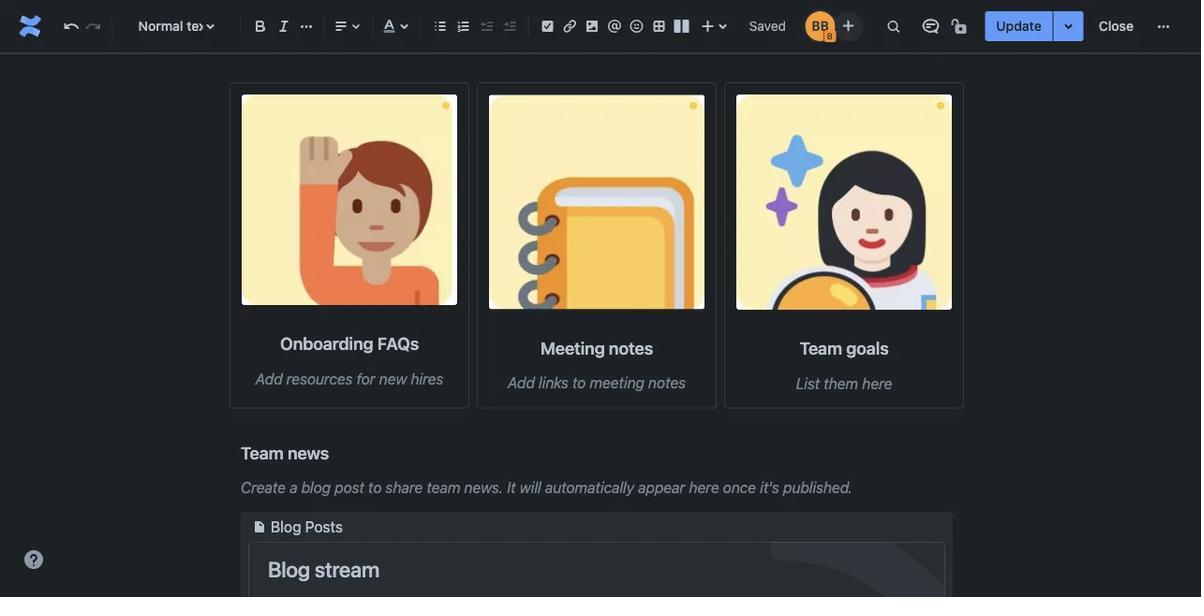Task type: vqa. For each thing, say whether or not it's contained in the screenshot.
Action item image on the left
yes



Task type: locate. For each thing, give the bounding box(es) containing it.
notes right meeting
[[648, 374, 686, 392]]

here left once
[[689, 479, 719, 497]]

team up "list" at bottom
[[800, 339, 842, 359]]

new
[[379, 370, 407, 388]]

add left links
[[508, 374, 535, 392]]

0 horizontal spatial here
[[689, 479, 719, 497]]

faqs
[[377, 334, 419, 354]]

saved
[[749, 18, 786, 34]]

numbered list ⌘⇧7 image
[[452, 15, 474, 37]]

onboarding
[[280, 334, 373, 354]]

blog stream
[[268, 558, 380, 583]]

it's
[[760, 479, 779, 497]]

more formatting image
[[295, 15, 318, 37]]

0 vertical spatial team
[[800, 339, 842, 359]]

blog
[[301, 479, 331, 497]]

find and replace image
[[882, 15, 905, 37]]

align left image
[[330, 15, 352, 37]]

add
[[255, 370, 283, 388], [508, 374, 535, 392]]

0 vertical spatial blog
[[271, 519, 301, 537]]

onboarding faqs
[[280, 334, 419, 354]]

news.
[[464, 479, 503, 497]]

notes
[[609, 338, 653, 358], [648, 374, 686, 392]]

action item image
[[536, 15, 559, 37]]

1 horizontal spatial team
[[800, 339, 842, 359]]

1 vertical spatial to
[[368, 479, 382, 497]]

blog left the "posts"
[[271, 519, 301, 537]]

team
[[427, 479, 460, 497]]

team up the 'create'
[[241, 444, 284, 464]]

to right links
[[572, 374, 586, 392]]

1 vertical spatial here
[[689, 479, 719, 497]]

list them here
[[796, 375, 892, 392]]

add left the resources
[[255, 370, 283, 388]]

add for onboarding faqs
[[255, 370, 283, 388]]

0 horizontal spatial add
[[255, 370, 283, 388]]

1 horizontal spatial here
[[862, 375, 892, 392]]

post
[[335, 479, 364, 497]]

blog
[[271, 519, 301, 537], [268, 558, 310, 583]]

1 vertical spatial team
[[241, 444, 284, 464]]

0 horizontal spatial team
[[241, 444, 284, 464]]

notes up meeting
[[609, 338, 653, 358]]

confluence image
[[15, 11, 45, 41], [15, 11, 45, 41]]

to right post
[[368, 479, 382, 497]]

redo ⌘⇧z image
[[82, 15, 105, 37]]

resources
[[286, 370, 353, 388]]

1 vertical spatial blog
[[268, 558, 310, 583]]

blog down blog posts
[[268, 558, 310, 583]]

0 vertical spatial to
[[572, 374, 586, 392]]

close
[[1099, 18, 1134, 34]]

posts
[[305, 519, 343, 537]]

to
[[572, 374, 586, 392], [368, 479, 382, 497]]

undo ⌘z image
[[60, 15, 82, 37]]

table image
[[648, 15, 671, 37]]

list
[[796, 375, 820, 392]]

1 horizontal spatial add
[[508, 374, 535, 392]]

links
[[539, 374, 569, 392]]

layouts image
[[670, 15, 693, 37]]

create
[[241, 479, 286, 497]]

blog posts image
[[248, 516, 271, 539]]

link image
[[559, 15, 581, 37]]

stream
[[315, 558, 380, 583]]

1 horizontal spatial to
[[572, 374, 586, 392]]

here down goals
[[862, 375, 892, 392]]

team
[[800, 339, 842, 359], [241, 444, 284, 464]]

bullet list ⌘⇧8 image
[[429, 15, 451, 37]]

here
[[862, 375, 892, 392], [689, 479, 719, 497]]

update button
[[985, 11, 1053, 41]]



Task type: describe. For each thing, give the bounding box(es) containing it.
text
[[187, 18, 211, 34]]

a
[[290, 479, 297, 497]]

add links to meeting notes
[[508, 374, 686, 392]]

team for team goals
[[800, 339, 842, 359]]

hires
[[411, 370, 444, 388]]

meeting
[[590, 374, 645, 392]]

normal
[[138, 18, 183, 34]]

no restrictions image
[[950, 15, 972, 37]]

blog posts
[[271, 519, 343, 537]]

bob builder image
[[805, 11, 835, 41]]

will
[[520, 479, 541, 497]]

comment icon image
[[920, 15, 942, 37]]

indent tab image
[[498, 15, 520, 37]]

automatically
[[545, 479, 634, 497]]

mention image
[[603, 15, 626, 37]]

blog for blog stream
[[268, 558, 310, 583]]

normal text
[[138, 18, 211, 34]]

add for meeting notes
[[508, 374, 535, 392]]

add resources for new hires
[[255, 370, 444, 388]]

adjust update settings image
[[1058, 15, 1080, 37]]

once
[[723, 479, 756, 497]]

italic ⌘i image
[[273, 15, 295, 37]]

invite to edit image
[[837, 15, 860, 37]]

more image
[[1153, 15, 1175, 37]]

team for team news
[[241, 444, 284, 464]]

published.
[[783, 479, 853, 497]]

blog for blog posts
[[271, 519, 301, 537]]

help image
[[22, 549, 45, 572]]

team goals
[[800, 339, 889, 359]]

for
[[357, 370, 375, 388]]

add image, video, or file image
[[581, 15, 603, 37]]

news
[[288, 444, 329, 464]]

normal text button
[[120, 6, 233, 47]]

bold ⌘b image
[[249, 15, 272, 37]]

meeting notes
[[541, 338, 653, 358]]

0 vertical spatial notes
[[609, 338, 653, 358]]

meeting
[[541, 338, 605, 358]]

goals
[[846, 339, 889, 359]]

them
[[824, 375, 858, 392]]

share
[[386, 479, 423, 497]]

outdent ⇧tab image
[[475, 15, 497, 37]]

close button
[[1088, 11, 1145, 41]]

it
[[507, 479, 516, 497]]

1 vertical spatial notes
[[648, 374, 686, 392]]

team news
[[241, 444, 329, 464]]

create a blog post to share team news. it will automatically appear here once it's published.
[[241, 479, 853, 497]]

appear
[[638, 479, 685, 497]]

update
[[996, 18, 1042, 34]]

emoji image
[[626, 15, 648, 37]]

0 horizontal spatial to
[[368, 479, 382, 497]]

0 vertical spatial here
[[862, 375, 892, 392]]



